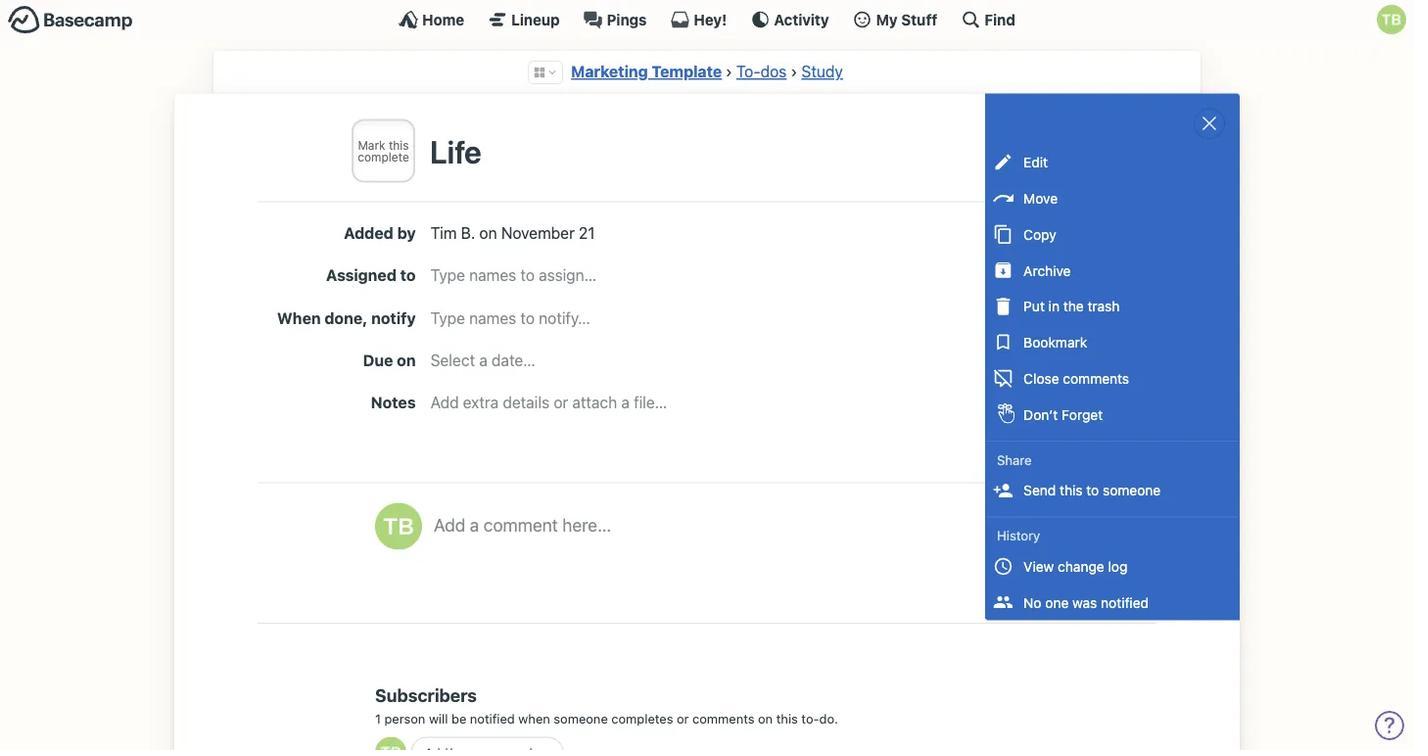 Task type: describe. For each thing, give the bounding box(es) containing it.
comments inside subscribers 1 person will be notified when someone completes or comments on this to-do.
[[693, 711, 755, 726]]

add extra details or attach a file… link
[[431, 393, 668, 412]]

here…
[[563, 514, 611, 535]]

due on
[[363, 351, 416, 369]]

put in the trash link
[[986, 289, 1240, 325]]

to inside share send this to someone
[[1087, 482, 1100, 499]]

don't forget link
[[986, 397, 1240, 433]]

will
[[429, 711, 448, 726]]

activity link
[[751, 10, 829, 29]]

type names to assign…
[[431, 266, 597, 285]]

log
[[1109, 558, 1128, 575]]

add for add a comment here…
[[434, 514, 466, 535]]

file…
[[634, 393, 668, 412]]

in
[[1049, 298, 1060, 315]]

add for add extra details or attach a file…
[[431, 393, 459, 412]]

was
[[1073, 594, 1098, 611]]

archive link
[[986, 253, 1240, 289]]

november 21 element
[[501, 224, 595, 242]]

1 horizontal spatial comments
[[1063, 371, 1130, 387]]

study link
[[802, 62, 843, 81]]

mark
[[358, 138, 386, 152]]

comment
[[484, 514, 558, 535]]

someone inside share send this to someone
[[1103, 482, 1161, 499]]

close comments
[[1024, 371, 1130, 387]]

change
[[1058, 558, 1105, 575]]

added by
[[344, 224, 416, 242]]

to down by
[[400, 266, 416, 285]]

completes
[[612, 711, 674, 726]]

bookmark link
[[986, 325, 1240, 361]]

type for type names to notify…
[[431, 308, 465, 327]]

my
[[876, 11, 898, 28]]

names for assign…
[[469, 266, 517, 285]]

› to-dos › study
[[726, 62, 843, 81]]

life
[[430, 133, 482, 170]]

0 vertical spatial on
[[480, 224, 497, 242]]

or inside subscribers 1 person will be notified when someone completes or comments on this to-do.
[[677, 711, 689, 726]]

on inside subscribers 1 person will be notified when someone completes or comments on this to-do.
[[758, 711, 773, 726]]

b.
[[461, 224, 475, 242]]

notify
[[371, 308, 416, 327]]

by
[[397, 224, 416, 242]]

study
[[802, 62, 843, 81]]

assign…
[[539, 266, 597, 285]]

view
[[1024, 558, 1055, 575]]

this inside share send this to someone
[[1060, 482, 1083, 499]]

template
[[652, 62, 722, 81]]

my stuff
[[876, 11, 938, 28]]

view change log link
[[986, 549, 1240, 585]]

date…
[[492, 351, 536, 369]]

dos
[[761, 62, 787, 81]]

history
[[997, 528, 1041, 544]]

1 vertical spatial a
[[622, 393, 630, 412]]

type for type names to assign…
[[431, 266, 465, 285]]

find
[[985, 11, 1016, 28]]

view change log
[[1024, 558, 1128, 575]]

mark this complete
[[358, 138, 409, 164]]

marketing template link
[[571, 62, 722, 81]]

be
[[452, 711, 467, 726]]

copy link
[[986, 217, 1240, 253]]

add a comment here… button
[[434, 503, 1137, 591]]

main element
[[0, 0, 1415, 38]]

notify…
[[539, 308, 590, 327]]

marketing
[[571, 62, 648, 81]]

type names to assign… link
[[431, 266, 597, 285]]

lineup link
[[488, 10, 560, 29]]

add extra details or attach a file…
[[431, 393, 668, 412]]

attach
[[573, 393, 617, 412]]

pings button
[[584, 10, 647, 29]]

assigned
[[326, 266, 397, 285]]

tim burton image inside main element
[[1377, 5, 1407, 34]]

activity
[[774, 11, 829, 28]]

tim
[[431, 224, 457, 242]]

0 horizontal spatial or
[[554, 393, 568, 412]]

type names to notify… link
[[431, 308, 590, 327]]

the
[[1064, 298, 1084, 315]]



Task type: vqa. For each thing, say whether or not it's contained in the screenshot.
Home
yes



Task type: locate. For each thing, give the bounding box(es) containing it.
1 horizontal spatial on
[[480, 224, 497, 242]]

subscribers
[[375, 685, 477, 706]]

1 type from the top
[[431, 266, 465, 285]]

0 vertical spatial comments
[[1063, 371, 1130, 387]]

0 vertical spatial type
[[431, 266, 465, 285]]

close
[[1024, 371, 1060, 387]]

done,
[[325, 308, 368, 327]]

1 names from the top
[[469, 266, 517, 285]]

0 horizontal spatial this
[[389, 138, 409, 152]]

due
[[363, 351, 393, 369]]

0 horizontal spatial ›
[[726, 62, 733, 81]]

2 vertical spatial a
[[470, 514, 479, 535]]

1 vertical spatial add
[[434, 514, 466, 535]]

2 › from the left
[[791, 62, 798, 81]]

a for add a comment here…
[[470, 514, 479, 535]]

2 horizontal spatial this
[[1060, 482, 1083, 499]]

›
[[726, 62, 733, 81], [791, 62, 798, 81]]

complete
[[358, 150, 409, 164]]

1 vertical spatial notified
[[470, 711, 515, 726]]

close comments link
[[986, 361, 1240, 397]]

to left assign…
[[521, 266, 535, 285]]

1 vertical spatial someone
[[554, 711, 608, 726]]

1 vertical spatial this
[[1060, 482, 1083, 499]]

don't forget
[[1024, 407, 1103, 423]]

home link
[[399, 10, 465, 29]]

on
[[480, 224, 497, 242], [397, 351, 416, 369], [758, 711, 773, 726]]

archive
[[1024, 262, 1071, 279]]

stuff
[[902, 11, 938, 28]]

2 vertical spatial this
[[777, 711, 798, 726]]

pings
[[607, 11, 647, 28]]

type names to notify…
[[431, 308, 590, 327]]

a left date…
[[479, 351, 488, 369]]

this inside subscribers 1 person will be notified when someone completes or comments on this to-do.
[[777, 711, 798, 726]]

lineup
[[512, 11, 560, 28]]

forget
[[1062, 407, 1103, 423]]

notified inside subscribers 1 person will be notified when someone completes or comments on this to-do.
[[470, 711, 515, 726]]

or
[[554, 393, 568, 412], [677, 711, 689, 726]]

send
[[1024, 482, 1056, 499]]

to-
[[737, 62, 761, 81]]

1 vertical spatial or
[[677, 711, 689, 726]]

someone right when
[[554, 711, 608, 726]]

move link
[[986, 180, 1240, 217]]

a left file…
[[622, 393, 630, 412]]

or left attach
[[554, 393, 568, 412]]

details
[[503, 393, 550, 412]]

hey!
[[694, 11, 727, 28]]

to-dos link
[[737, 62, 787, 81]]

someone inside subscribers 1 person will be notified when someone completes or comments on this to-do.
[[554, 711, 608, 726]]

extra
[[463, 393, 499, 412]]

0 vertical spatial or
[[554, 393, 568, 412]]

a inside button
[[470, 514, 479, 535]]

1 horizontal spatial or
[[677, 711, 689, 726]]

0 vertical spatial someone
[[1103, 482, 1161, 499]]

to-
[[802, 711, 820, 726]]

life link
[[430, 133, 482, 170]]

assigned to
[[326, 266, 416, 285]]

bookmark
[[1024, 334, 1088, 351]]

0 vertical spatial notified
[[1101, 594, 1149, 611]]

one
[[1046, 594, 1069, 611]]

add left the extra
[[431, 393, 459, 412]]

0 horizontal spatial notified
[[470, 711, 515, 726]]

0 horizontal spatial on
[[397, 351, 416, 369]]

this left 'to-'
[[777, 711, 798, 726]]

on right "due"
[[397, 351, 416, 369]]

a
[[479, 351, 488, 369], [622, 393, 630, 412], [470, 514, 479, 535]]

add inside button
[[434, 514, 466, 535]]

home
[[422, 11, 465, 28]]

notes
[[371, 393, 416, 412]]

comments right completes
[[693, 711, 755, 726]]

no one was notified
[[1024, 594, 1149, 611]]

trash
[[1088, 298, 1120, 315]]

add a comment here…
[[434, 514, 611, 535]]

1 horizontal spatial tim burton image
[[1377, 5, 1407, 34]]

2 names from the top
[[469, 308, 517, 327]]

move
[[1024, 190, 1058, 206]]

0 horizontal spatial tim burton image
[[375, 503, 422, 550]]

0 horizontal spatial someone
[[554, 711, 608, 726]]

this inside mark this complete
[[389, 138, 409, 152]]

put in the trash
[[1024, 298, 1120, 315]]

› left to-
[[726, 62, 733, 81]]

marketing template
[[571, 62, 722, 81]]

edit link
[[986, 144, 1240, 180]]

send this to someone link
[[986, 473, 1240, 509]]

2 type from the top
[[431, 308, 465, 327]]

person
[[385, 711, 426, 726]]

this right send
[[1060, 482, 1083, 499]]

1 horizontal spatial ›
[[791, 62, 798, 81]]

names for notify…
[[469, 308, 517, 327]]

1 horizontal spatial notified
[[1101, 594, 1149, 611]]

share
[[997, 452, 1032, 468]]

find button
[[961, 10, 1016, 29]]

› right dos
[[791, 62, 798, 81]]

names up type names to notify… link
[[469, 266, 517, 285]]

when done, notify
[[277, 308, 416, 327]]

notified right be at the bottom left of page
[[470, 711, 515, 726]]

names up select a date…
[[469, 308, 517, 327]]

comments up forget
[[1063, 371, 1130, 387]]

0 vertical spatial tim burton image
[[1377, 5, 1407, 34]]

someone
[[1103, 482, 1161, 499], [554, 711, 608, 726]]

someone up the log
[[1103, 482, 1161, 499]]

on right b. at the left top of page
[[480, 224, 497, 242]]

when
[[277, 308, 321, 327]]

november
[[501, 224, 575, 242]]

1 vertical spatial on
[[397, 351, 416, 369]]

when
[[519, 711, 550, 726]]

0 vertical spatial a
[[479, 351, 488, 369]]

share send this to someone
[[997, 452, 1161, 499]]

a for select a date…
[[479, 351, 488, 369]]

1 › from the left
[[726, 62, 733, 81]]

added
[[344, 224, 394, 242]]

2 vertical spatial on
[[758, 711, 773, 726]]

do.
[[820, 711, 838, 726]]

1 vertical spatial names
[[469, 308, 517, 327]]

1 horizontal spatial this
[[777, 711, 798, 726]]

add left comment
[[434, 514, 466, 535]]

don't
[[1024, 407, 1058, 423]]

copy
[[1024, 226, 1057, 242]]

0 vertical spatial this
[[389, 138, 409, 152]]

a left comment
[[470, 514, 479, 535]]

1 horizontal spatial someone
[[1103, 482, 1161, 499]]

1 vertical spatial type
[[431, 308, 465, 327]]

select
[[431, 351, 475, 369]]

no
[[1024, 594, 1042, 611]]

on left 'to-'
[[758, 711, 773, 726]]

put
[[1024, 298, 1045, 315]]

to left notify…
[[521, 308, 535, 327]]

0 vertical spatial names
[[469, 266, 517, 285]]

add
[[431, 393, 459, 412], [434, 514, 466, 535]]

my stuff button
[[853, 10, 938, 29]]

type
[[431, 266, 465, 285], [431, 308, 465, 327]]

1 vertical spatial comments
[[693, 711, 755, 726]]

to right send
[[1087, 482, 1100, 499]]

select a date… link
[[431, 351, 536, 369]]

2 horizontal spatial on
[[758, 711, 773, 726]]

comments
[[1063, 371, 1130, 387], [693, 711, 755, 726]]

subscribers 1 person will be notified when someone completes or comments on this to-do.
[[375, 685, 838, 726]]

notified down the log
[[1101, 594, 1149, 611]]

type up select
[[431, 308, 465, 327]]

1 vertical spatial tim burton image
[[375, 503, 422, 550]]

or right completes
[[677, 711, 689, 726]]

21
[[579, 224, 595, 242]]

edit
[[1024, 154, 1048, 170]]

0 horizontal spatial comments
[[693, 711, 755, 726]]

0 vertical spatial add
[[431, 393, 459, 412]]

tim b. on november 21
[[431, 224, 595, 242]]

tim burton image
[[1377, 5, 1407, 34], [375, 503, 422, 550]]

switch accounts image
[[8, 5, 133, 35]]

this right mark
[[389, 138, 409, 152]]

notified
[[1101, 594, 1149, 611], [470, 711, 515, 726]]

type down tim
[[431, 266, 465, 285]]

select a date…
[[431, 351, 536, 369]]



